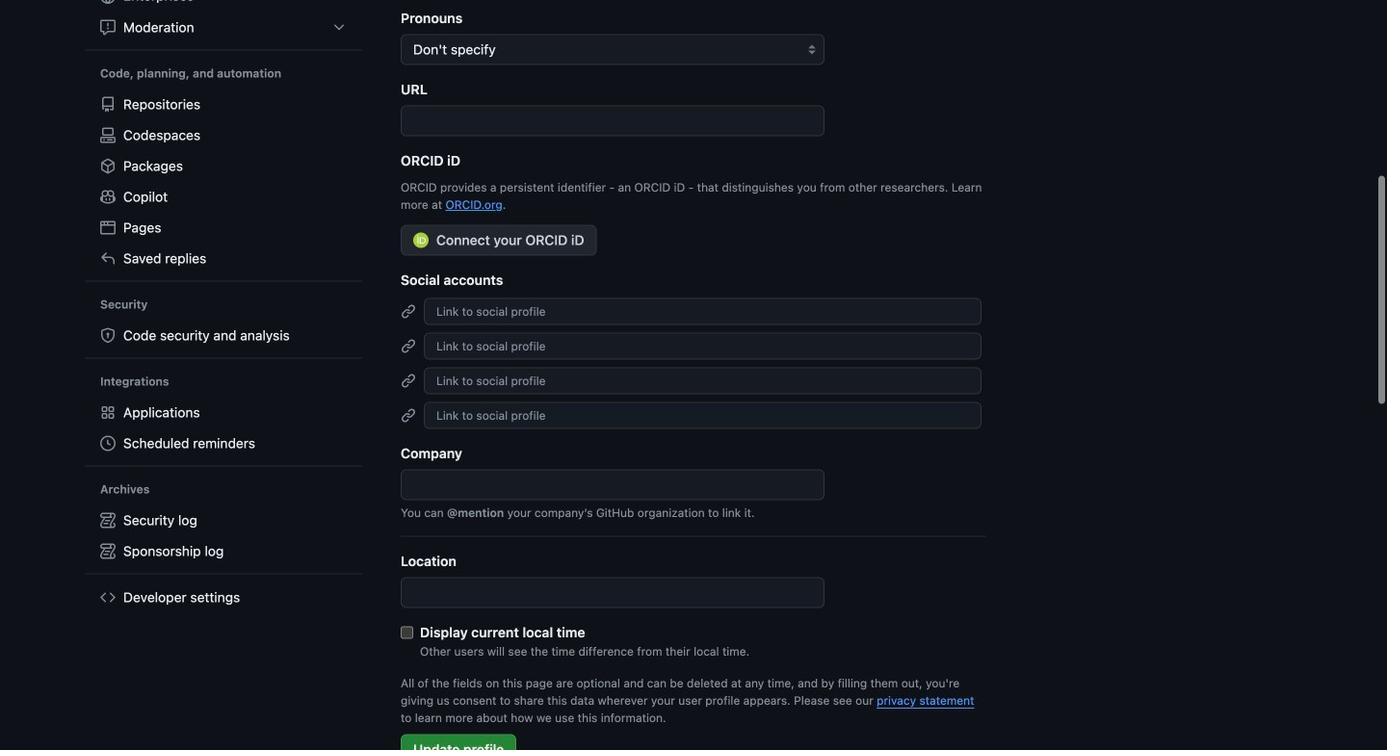 Task type: describe. For each thing, give the bounding box(es) containing it.
1 link to social profile text field from the top
[[424, 298, 982, 325]]

1 log image from the top
[[100, 513, 116, 528]]

reply image
[[100, 251, 116, 266]]

repo image
[[100, 97, 116, 112]]

globe image
[[100, 0, 116, 4]]

1 link to social profile text field from the top
[[424, 333, 982, 360]]



Task type: vqa. For each thing, say whether or not it's contained in the screenshot.
0                   Packages link
no



Task type: locate. For each thing, give the bounding box(es) containing it.
log image down clock image
[[100, 513, 116, 528]]

2 link to social profile text field from the top
[[424, 402, 982, 429]]

social account image
[[401, 304, 416, 319], [401, 339, 416, 354], [401, 408, 416, 423]]

list
[[92, 0, 355, 43], [92, 89, 355, 274], [92, 397, 355, 459], [92, 505, 355, 567]]

2 vertical spatial social account image
[[401, 408, 416, 423]]

1 vertical spatial social account image
[[401, 339, 416, 354]]

0 vertical spatial link to social profile text field
[[424, 298, 982, 325]]

None text field
[[401, 105, 825, 136], [401, 577, 825, 608], [401, 105, 825, 136], [401, 577, 825, 608]]

apps image
[[100, 405, 116, 421]]

None text field
[[401, 470, 825, 500]]

social account image for second link to social profile text box from the top of the page
[[401, 408, 416, 423]]

3 list from the top
[[92, 397, 355, 459]]

2 log image from the top
[[100, 544, 116, 559]]

codespaces image
[[100, 128, 116, 143]]

0 vertical spatial social account image
[[401, 304, 416, 319]]

log image
[[100, 513, 116, 528], [100, 544, 116, 559]]

3 social account image from the top
[[401, 408, 416, 423]]

2 social account image from the top
[[401, 339, 416, 354]]

1 vertical spatial link to social profile text field
[[424, 402, 982, 429]]

1 list from the top
[[92, 0, 355, 43]]

copilot image
[[100, 189, 116, 205]]

social account image
[[401, 373, 416, 389]]

1 vertical spatial log image
[[100, 544, 116, 559]]

None checkbox
[[401, 627, 413, 639]]

code image
[[100, 590, 116, 605]]

4 list from the top
[[92, 505, 355, 567]]

1 vertical spatial link to social profile text field
[[424, 367, 982, 394]]

log image up code icon
[[100, 544, 116, 559]]

shield lock image
[[100, 328, 116, 343]]

Link to social profile text field
[[424, 333, 982, 360], [424, 367, 982, 394]]

package image
[[100, 158, 116, 174]]

1 social account image from the top
[[401, 304, 416, 319]]

2 list from the top
[[92, 89, 355, 274]]

Link to social profile text field
[[424, 298, 982, 325], [424, 402, 982, 429]]

0 vertical spatial log image
[[100, 513, 116, 528]]

2 link to social profile text field from the top
[[424, 367, 982, 394]]

social account image for second link to social profile text box from the bottom of the page
[[401, 304, 416, 319]]

0 vertical spatial link to social profile text field
[[424, 333, 982, 360]]

social account image for 1st link to social profile text field from the top
[[401, 339, 416, 354]]

browser image
[[100, 220, 116, 236]]

clock image
[[100, 436, 116, 451]]



